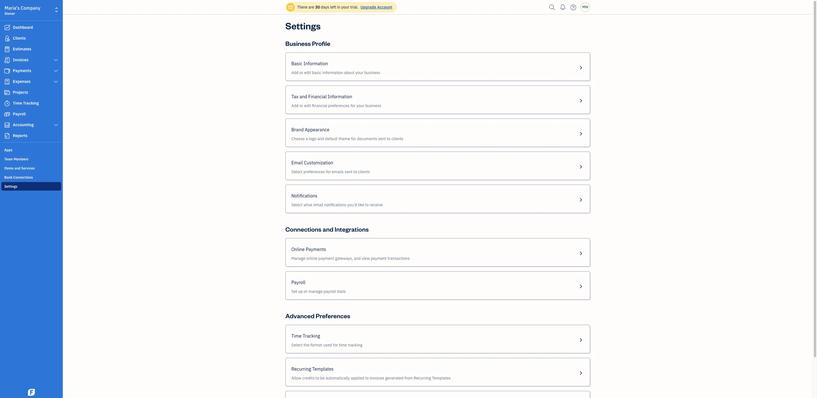Task type: locate. For each thing, give the bounding box(es) containing it.
allow credits to be automatically applied to invoices generated from recurring templates
[[292, 376, 451, 382]]

email
[[314, 203, 323, 208]]

format
[[311, 343, 323, 348]]

add
[[292, 70, 299, 75], [292, 103, 299, 109]]

1 vertical spatial edit
[[304, 103, 311, 109]]

payment
[[319, 256, 334, 262], [371, 256, 387, 262]]

edit for and
[[304, 103, 311, 109]]

0 vertical spatial information
[[304, 61, 328, 67]]

1 vertical spatial tracking
[[303, 334, 320, 340]]

0 horizontal spatial tracking
[[23, 101, 39, 106]]

select what email notifications you'd like to receive
[[292, 203, 383, 208]]

1 chevron large down image from the top
[[53, 58, 59, 63]]

connections up online payments
[[286, 226, 322, 234]]

0 vertical spatial time tracking
[[13, 101, 39, 106]]

or
[[300, 70, 303, 75], [300, 103, 303, 109], [304, 290, 308, 295]]

0 vertical spatial preferences
[[328, 103, 350, 109]]

business
[[365, 70, 380, 75], [366, 103, 381, 109]]

sent right "emails"
[[345, 170, 353, 175]]

time right timer image
[[13, 101, 22, 106]]

dashboard link
[[1, 23, 61, 33]]

tracking down the projects link
[[23, 101, 39, 106]]

chevron large down image inside accounting link
[[53, 123, 59, 128]]

brand
[[292, 127, 304, 133]]

select for notifications
[[292, 203, 303, 208]]

2 vertical spatial chevron large down image
[[53, 123, 59, 128]]

notifications
[[292, 193, 318, 199]]

0 vertical spatial connections
[[13, 176, 33, 180]]

add down basic
[[292, 70, 299, 75]]

client image
[[4, 36, 11, 41]]

0 vertical spatial select
[[292, 170, 303, 175]]

0 vertical spatial sent
[[378, 136, 386, 142]]

reports
[[13, 133, 27, 138]]

1 horizontal spatial payment
[[371, 256, 387, 262]]

1 vertical spatial select
[[292, 203, 303, 208]]

payments
[[13, 68, 31, 73], [306, 247, 326, 253]]

business profile
[[286, 39, 331, 47]]

1 horizontal spatial connections
[[286, 226, 322, 234]]

dashboard
[[13, 25, 33, 30]]

tools
[[337, 290, 346, 295]]

estimates
[[13, 47, 31, 52]]

0 vertical spatial business
[[365, 70, 380, 75]]

add or edit basic information about your business
[[292, 70, 380, 75]]

payroll up up
[[292, 280, 306, 286]]

apps
[[4, 148, 12, 152]]

settings
[[286, 19, 321, 32], [4, 185, 17, 189]]

2 vertical spatial select
[[292, 343, 303, 348]]

main element
[[0, 0, 77, 399]]

or right up
[[304, 290, 308, 295]]

freshbooks image
[[27, 390, 36, 397]]

and right logo
[[318, 136, 324, 142]]

0 vertical spatial payroll
[[13, 112, 26, 117]]

0 horizontal spatial settings
[[4, 185, 17, 189]]

time down advanced
[[292, 334, 302, 340]]

information up "add or edit financial preferences for your business"
[[328, 94, 352, 100]]

1 vertical spatial templates
[[432, 376, 451, 382]]

0 vertical spatial edit
[[304, 70, 311, 75]]

to right like at the left of the page
[[365, 203, 369, 208]]

preferences right financial
[[328, 103, 350, 109]]

1 vertical spatial payroll
[[292, 280, 306, 286]]

edit left basic
[[304, 70, 311, 75]]

generated
[[385, 376, 404, 382]]

estimates link
[[1, 44, 61, 55]]

transactions
[[388, 256, 410, 262]]

choose a logo and default theme for documents sent to clients
[[292, 136, 404, 142]]

money image
[[4, 112, 11, 117]]

0 horizontal spatial preferences
[[304, 170, 325, 175]]

and inside main element
[[14, 166, 20, 171]]

payroll inside main element
[[13, 112, 26, 117]]

project image
[[4, 90, 11, 96]]

logo
[[309, 136, 317, 142]]

about
[[344, 70, 355, 75]]

payroll
[[13, 112, 26, 117], [292, 280, 306, 286]]

1 vertical spatial add
[[292, 103, 299, 109]]

templates
[[312, 367, 334, 373], [432, 376, 451, 382]]

1 vertical spatial preferences
[[304, 170, 325, 175]]

edit left financial
[[304, 103, 311, 109]]

1 vertical spatial time
[[292, 334, 302, 340]]

0 vertical spatial your
[[342, 5, 349, 10]]

add or edit financial preferences for your business
[[292, 103, 381, 109]]

chevron large down image
[[53, 58, 59, 63], [53, 69, 59, 73], [53, 123, 59, 128]]

set
[[292, 290, 297, 295]]

online payments
[[292, 247, 326, 253]]

0 horizontal spatial recurring
[[292, 367, 311, 373]]

time
[[13, 101, 22, 106], [292, 334, 302, 340]]

0 horizontal spatial time
[[13, 101, 22, 106]]

and right the items
[[14, 166, 20, 171]]

select left what at the bottom of the page
[[292, 203, 303, 208]]

bank connections
[[4, 176, 33, 180]]

0 vertical spatial payments
[[13, 68, 31, 73]]

chevron large down image for accounting
[[53, 123, 59, 128]]

chevron large down image for payments
[[53, 69, 59, 73]]

recurring
[[292, 367, 311, 373], [414, 376, 431, 382]]

2 vertical spatial or
[[304, 290, 308, 295]]

or left financial
[[300, 103, 303, 109]]

1 horizontal spatial sent
[[378, 136, 386, 142]]

3 select from the top
[[292, 343, 303, 348]]

chevron large down image inside invoices link
[[53, 58, 59, 63]]

payments inside main element
[[13, 68, 31, 73]]

invoice image
[[4, 57, 11, 63]]

1 vertical spatial settings
[[4, 185, 17, 189]]

tracking up the
[[303, 334, 320, 340]]

payments up expenses
[[13, 68, 31, 73]]

report image
[[4, 133, 11, 139]]

select down email
[[292, 170, 303, 175]]

time
[[339, 343, 347, 348]]

settings inside main element
[[4, 185, 17, 189]]

recurring up allow
[[292, 367, 311, 373]]

manage
[[309, 290, 323, 295]]

bank connections link
[[1, 173, 61, 182]]

1 add from the top
[[292, 70, 299, 75]]

gateways,
[[335, 256, 353, 262]]

time tracking up the
[[292, 334, 320, 340]]

2 chevron large down image from the top
[[53, 69, 59, 73]]

information
[[304, 61, 328, 67], [328, 94, 352, 100]]

chart image
[[4, 123, 11, 128]]

a
[[306, 136, 308, 142]]

business for basic information
[[365, 70, 380, 75]]

0 horizontal spatial payments
[[13, 68, 31, 73]]

basic information
[[292, 61, 328, 67]]

1 vertical spatial or
[[300, 103, 303, 109]]

or down basic
[[300, 70, 303, 75]]

services
[[21, 166, 35, 171]]

online
[[292, 247, 305, 253]]

preferences
[[328, 103, 350, 109], [304, 170, 325, 175]]

preferences down email customization
[[304, 170, 325, 175]]

1 horizontal spatial time tracking
[[292, 334, 320, 340]]

chevron large down image inside the payments link
[[53, 69, 59, 73]]

settings down there
[[286, 19, 321, 32]]

connections and integrations
[[286, 226, 369, 234]]

0 vertical spatial chevron large down image
[[53, 58, 59, 63]]

1 vertical spatial business
[[366, 103, 381, 109]]

2 add from the top
[[292, 103, 299, 109]]

1 horizontal spatial templates
[[432, 376, 451, 382]]

0 vertical spatial recurring
[[292, 367, 311, 373]]

time tracking inside time tracking 'link'
[[13, 101, 39, 106]]

1 vertical spatial information
[[328, 94, 352, 100]]

tracking inside 'link'
[[23, 101, 39, 106]]

sent
[[378, 136, 386, 142], [345, 170, 353, 175]]

crown image
[[288, 4, 294, 10]]

0 vertical spatial add
[[292, 70, 299, 75]]

1 vertical spatial chevron large down image
[[53, 69, 59, 73]]

payments up online
[[306, 247, 326, 253]]

the
[[304, 343, 310, 348]]

1 vertical spatial sent
[[345, 170, 353, 175]]

notifications
[[324, 203, 347, 208]]

1 vertical spatial your
[[356, 70, 364, 75]]

team
[[4, 157, 13, 162]]

manage
[[292, 256, 306, 262]]

your
[[342, 5, 349, 10], [356, 70, 364, 75], [357, 103, 365, 109]]

0 vertical spatial or
[[300, 70, 303, 75]]

edit
[[304, 70, 311, 75], [304, 103, 311, 109]]

to left be
[[316, 376, 319, 382]]

online
[[307, 256, 318, 262]]

mw
[[583, 5, 589, 9]]

chevron large down image
[[53, 80, 59, 84]]

1 select from the top
[[292, 170, 303, 175]]

3 chevron large down image from the top
[[53, 123, 59, 128]]

email customization
[[292, 160, 333, 166]]

1 horizontal spatial settings
[[286, 19, 321, 32]]

0 horizontal spatial connections
[[13, 176, 33, 180]]

0 vertical spatial clients
[[392, 136, 404, 142]]

information up basic
[[304, 61, 328, 67]]

automatically
[[326, 376, 350, 382]]

payment right view
[[371, 256, 387, 262]]

1 horizontal spatial recurring
[[414, 376, 431, 382]]

0 vertical spatial tracking
[[23, 101, 39, 106]]

0 horizontal spatial clients
[[358, 170, 370, 175]]

30
[[315, 5, 320, 10]]

2 edit from the top
[[304, 103, 311, 109]]

and right tax
[[300, 94, 307, 100]]

select left the
[[292, 343, 303, 348]]

1 vertical spatial connections
[[286, 226, 322, 234]]

2 payment from the left
[[371, 256, 387, 262]]

used
[[323, 343, 332, 348]]

recurring right from
[[414, 376, 431, 382]]

settings down bank
[[4, 185, 17, 189]]

0 horizontal spatial time tracking
[[13, 101, 39, 106]]

payment right online
[[319, 256, 334, 262]]

documents
[[357, 136, 377, 142]]

connections down items and services
[[13, 176, 33, 180]]

set up or manage payroll tools
[[292, 290, 346, 295]]

edit for information
[[304, 70, 311, 75]]

go to help image
[[569, 3, 578, 12]]

0 horizontal spatial payment
[[319, 256, 334, 262]]

time tracking down the projects link
[[13, 101, 39, 106]]

view
[[362, 256, 370, 262]]

payroll up accounting
[[13, 112, 26, 117]]

tax and financial information
[[292, 94, 352, 100]]

2 select from the top
[[292, 203, 303, 208]]

and left integrations
[[323, 226, 334, 234]]

add down tax
[[292, 103, 299, 109]]

1 edit from the top
[[304, 70, 311, 75]]

and
[[300, 94, 307, 100], [318, 136, 324, 142], [14, 166, 20, 171], [323, 226, 334, 234], [354, 256, 361, 262]]

or for information
[[300, 70, 303, 75]]

estimate image
[[4, 47, 11, 52]]

timer image
[[4, 101, 11, 107]]

payment image
[[4, 68, 11, 74]]

1 vertical spatial payments
[[306, 247, 326, 253]]

0 horizontal spatial templates
[[312, 367, 334, 373]]

0 vertical spatial time
[[13, 101, 22, 106]]

advanced preferences
[[286, 312, 350, 320]]

0 vertical spatial templates
[[312, 367, 334, 373]]

sent right documents
[[378, 136, 386, 142]]

select
[[292, 170, 303, 175], [292, 203, 303, 208], [292, 343, 303, 348]]

0 horizontal spatial payroll
[[13, 112, 26, 117]]

2 vertical spatial your
[[357, 103, 365, 109]]



Task type: describe. For each thing, give the bounding box(es) containing it.
owner
[[5, 11, 15, 16]]

reports link
[[1, 131, 61, 141]]

1 horizontal spatial time
[[292, 334, 302, 340]]

payroll
[[324, 290, 336, 295]]

in
[[337, 5, 341, 10]]

and for items and services
[[14, 166, 20, 171]]

chevron large down image for invoices
[[53, 58, 59, 63]]

expenses
[[13, 79, 31, 84]]

payments link
[[1, 66, 61, 76]]

1 horizontal spatial tracking
[[303, 334, 320, 340]]

accounting
[[13, 123, 34, 128]]

expense image
[[4, 79, 11, 85]]

projects link
[[1, 88, 61, 98]]

your for tax and financial information
[[357, 103, 365, 109]]

clients
[[13, 36, 26, 41]]

there
[[297, 5, 308, 10]]

search image
[[548, 3, 557, 12]]

maria's company owner
[[5, 5, 40, 16]]

days
[[321, 5, 329, 10]]

time tracking link
[[1, 99, 61, 109]]

items and services
[[4, 166, 35, 171]]

allow
[[292, 376, 302, 382]]

financial
[[308, 94, 327, 100]]

your for basic information
[[356, 70, 364, 75]]

are
[[309, 5, 314, 10]]

accounting link
[[1, 120, 61, 131]]

manage online payment gateways, and view payment transactions
[[292, 256, 410, 262]]

1 horizontal spatial payroll
[[292, 280, 306, 286]]

theme
[[339, 136, 350, 142]]

applied
[[351, 376, 364, 382]]

customization
[[304, 160, 333, 166]]

upgrade
[[361, 5, 376, 10]]

to right "emails"
[[354, 170, 357, 175]]

and left view
[[354, 256, 361, 262]]

mw button
[[581, 2, 591, 12]]

or for and
[[300, 103, 303, 109]]

dashboard image
[[4, 25, 11, 31]]

settings link
[[1, 182, 61, 191]]

trial.
[[350, 5, 359, 10]]

items
[[4, 166, 14, 171]]

from
[[405, 376, 413, 382]]

company
[[21, 5, 40, 11]]

bank
[[4, 176, 12, 180]]

add for basic
[[292, 70, 299, 75]]

like
[[358, 203, 364, 208]]

business for tax and financial information
[[366, 103, 381, 109]]

recurring templates
[[292, 367, 334, 373]]

choose
[[292, 136, 305, 142]]

time inside 'link'
[[13, 101, 22, 106]]

advanced
[[286, 312, 315, 320]]

receive
[[370, 203, 383, 208]]

1 horizontal spatial preferences
[[328, 103, 350, 109]]

connections inside main element
[[13, 176, 33, 180]]

1 horizontal spatial payments
[[306, 247, 326, 253]]

1 vertical spatial clients
[[358, 170, 370, 175]]

1 payment from the left
[[319, 256, 334, 262]]

to right applied
[[365, 376, 369, 382]]

business
[[286, 39, 311, 47]]

invoices link
[[1, 55, 61, 65]]

left
[[330, 5, 336, 10]]

and for tax and financial information
[[300, 94, 307, 100]]

select preferences for emails sent to clients
[[292, 170, 370, 175]]

1 vertical spatial time tracking
[[292, 334, 320, 340]]

1 horizontal spatial clients
[[392, 136, 404, 142]]

account
[[377, 5, 393, 10]]

and for connections and integrations
[[323, 226, 334, 234]]

you'd
[[348, 203, 357, 208]]

select the format used for time tracking
[[292, 343, 363, 348]]

what
[[304, 203, 313, 208]]

appearance
[[305, 127, 330, 133]]

team members
[[4, 157, 29, 162]]

expenses link
[[1, 77, 61, 87]]

integrations
[[335, 226, 369, 234]]

select for time tracking
[[292, 343, 303, 348]]

maria's
[[5, 5, 20, 11]]

upgrade account link
[[360, 5, 393, 10]]

preferences
[[316, 312, 350, 320]]

select for email customization
[[292, 170, 303, 175]]

items and services link
[[1, 164, 61, 173]]

profile
[[312, 39, 331, 47]]

notifications image
[[559, 1, 568, 13]]

be
[[320, 376, 325, 382]]

basic
[[312, 70, 322, 75]]

invoices
[[13, 57, 29, 63]]

brand appearance
[[292, 127, 330, 133]]

information
[[323, 70, 343, 75]]

email
[[292, 160, 303, 166]]

0 vertical spatial settings
[[286, 19, 321, 32]]

basic
[[292, 61, 303, 67]]

projects
[[13, 90, 28, 95]]

emails
[[332, 170, 344, 175]]

1 vertical spatial recurring
[[414, 376, 431, 382]]

add for tax
[[292, 103, 299, 109]]

team members link
[[1, 155, 61, 164]]

invoices
[[370, 376, 384, 382]]

clients link
[[1, 33, 61, 44]]

members
[[14, 157, 29, 162]]

0 horizontal spatial sent
[[345, 170, 353, 175]]

to right documents
[[387, 136, 391, 142]]

credits
[[303, 376, 315, 382]]



Task type: vqa. For each thing, say whether or not it's contained in the screenshot.
MODERN
no



